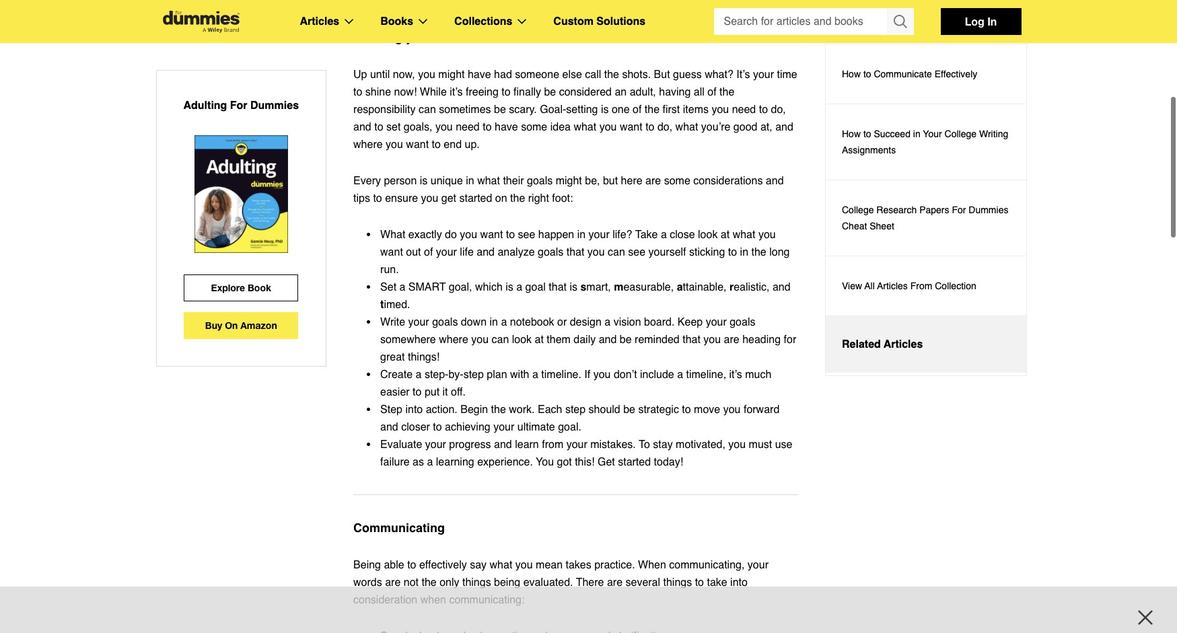 Task type: vqa. For each thing, say whether or not it's contained in the screenshot.
'129'
no



Task type: locate. For each thing, give the bounding box(es) containing it.
can down the life?
[[608, 246, 625, 258]]

2 vertical spatial dummies
[[969, 205, 1009, 215]]

0 vertical spatial started
[[459, 193, 492, 205]]

on
[[495, 193, 507, 205]]

1 horizontal spatial where
[[439, 334, 468, 346]]

do, down first
[[658, 121, 673, 133]]

to left move
[[682, 404, 691, 416]]

0 vertical spatial have
[[468, 69, 491, 81]]

in right happen
[[577, 229, 586, 241]]

it's up sometimes
[[450, 86, 463, 98]]

0 horizontal spatial for
[[230, 100, 247, 112]]

you up "long"
[[759, 229, 776, 241]]

and right ealistic, in the right top of the page
[[773, 281, 791, 293]]

your down open book categories icon
[[406, 30, 432, 44]]

must
[[749, 439, 772, 451]]

1 horizontal spatial sheet
[[979, 9, 1004, 20]]

there
[[576, 577, 604, 589]]

sheet
[[979, 9, 1004, 20], [870, 221, 895, 232]]

now!
[[394, 86, 417, 98]]

things
[[462, 577, 491, 589], [663, 577, 692, 589]]

having
[[659, 86, 691, 98]]

how up assignments
[[842, 129, 861, 139]]

look down notebook
[[512, 334, 532, 346]]

end
[[444, 139, 462, 151]]

1 horizontal spatial cheat
[[952, 9, 977, 20]]

1 horizontal spatial it's
[[729, 369, 742, 381]]

1 vertical spatial at
[[535, 334, 544, 346]]

to left communicate
[[864, 69, 871, 79]]

how to succeed in your college writing assignments link
[[826, 104, 1027, 180]]

but
[[654, 69, 670, 81]]

need up good
[[732, 104, 756, 116]]

dummies for depression
[[909, 9, 949, 20]]

0 vertical spatial dummies
[[909, 9, 949, 20]]

1 vertical spatial see
[[628, 246, 646, 258]]

college
[[945, 129, 977, 139], [842, 205, 874, 215]]

goals inside every person is unique in what their goals might be, but here are some considerations and tips to ensure you get started on the right foot:
[[527, 175, 553, 187]]

be up goal-
[[544, 86, 556, 98]]

it's
[[450, 86, 463, 98], [729, 369, 742, 381]]

depression for dummies cheat sheet link
[[826, 0, 1027, 44]]

2 horizontal spatial can
[[608, 246, 625, 258]]

0 horizontal spatial do,
[[658, 121, 673, 133]]

freeing
[[466, 86, 499, 98]]

takes
[[566, 559, 592, 572]]

advertisement element
[[825, 191, 1027, 359], [344, 587, 834, 633]]

papers
[[920, 205, 950, 215]]

0 vertical spatial see
[[518, 229, 535, 241]]

1 horizontal spatial dummies
[[909, 9, 949, 20]]

1 horizontal spatial at
[[721, 229, 730, 241]]

college right your
[[945, 129, 977, 139]]

are
[[646, 175, 661, 187], [724, 334, 740, 346], [385, 577, 401, 589], [607, 577, 623, 589]]

2 horizontal spatial for
[[952, 205, 966, 215]]

1 vertical spatial for
[[230, 100, 247, 112]]

is left one
[[601, 104, 609, 116]]

the inside every person is unique in what their goals might be, but here are some considerations and tips to ensure you get started on the right foot:
[[510, 193, 525, 205]]

1 vertical spatial where
[[439, 334, 468, 346]]

2 vertical spatial articles
[[884, 339, 923, 351]]

communicating
[[353, 521, 445, 535]]

today!
[[654, 456, 683, 469]]

and inside every person is unique in what their goals might be, but here are some considerations and tips to ensure you get started on the right foot:
[[766, 175, 784, 187]]

a right as
[[427, 456, 433, 469]]

to left "take"
[[695, 577, 704, 589]]

sticking
[[689, 246, 725, 258]]

book
[[248, 282, 271, 293]]

what up on
[[477, 175, 500, 187]]

your
[[406, 30, 432, 44], [753, 69, 774, 81], [589, 229, 610, 241], [436, 246, 457, 258], [408, 316, 429, 329], [706, 316, 727, 329], [494, 421, 514, 434], [425, 439, 446, 451], [567, 439, 588, 451], [748, 559, 769, 572]]

at up sticking
[[721, 229, 730, 241]]

you down down
[[471, 334, 489, 346]]

great
[[380, 351, 405, 364]]

and up experience.
[[494, 439, 512, 451]]

1 vertical spatial into
[[730, 577, 748, 589]]

that
[[567, 246, 585, 258], [549, 281, 567, 293], [683, 334, 701, 346]]

how for how to succeed in your college writing assignments
[[842, 129, 861, 139]]

life
[[463, 30, 481, 44], [460, 246, 474, 258]]

1 horizontal spatial started
[[618, 456, 651, 469]]

0 vertical spatial cheat
[[952, 9, 977, 20]]

1 vertical spatial some
[[664, 175, 691, 187]]

into right "take"
[[730, 577, 748, 589]]

1 horizontal spatial for
[[892, 9, 907, 20]]

what inside what exactly do you want to see happen in your life? take a close look at what you want out of your life and analyze goals that you can see yourself sticking to in the long run. set a smart goal, which is a goal that is s mart, m easurable, a ttainable, r ealistic, and t imed. write your goals down in a notebook or design a vision board. keep your goals somewhere where you can look at them daily and be reminded that you are heading for great things! create a step-by-step plan with a timeline. if you don't include a timeline, it's much easier to put it off. step into action. begin the work. each step should be strategic to move you forward and closer to achieving your ultimate goal. evaluate your progress and learn from your mistakes. to stay motivated, you must use failure as a learning experience. you got this! get started today!
[[733, 229, 756, 241]]

1 vertical spatial articles
[[877, 281, 908, 291]]

this!
[[575, 456, 595, 469]]

from
[[911, 281, 933, 291]]

0 horizontal spatial look
[[512, 334, 532, 346]]

able
[[384, 559, 404, 572]]

are down able
[[385, 577, 401, 589]]

you up timeline,
[[704, 334, 721, 346]]

started left on
[[459, 193, 492, 205]]

assignments
[[842, 145, 896, 156]]

2 vertical spatial can
[[492, 334, 509, 346]]

being
[[494, 577, 521, 589]]

if
[[585, 369, 591, 381]]

0 horizontal spatial some
[[521, 121, 547, 133]]

might
[[438, 69, 465, 81], [556, 175, 582, 187]]

your up learning
[[425, 439, 446, 451]]

0 horizontal spatial of
[[424, 246, 433, 258]]

a left notebook
[[501, 316, 507, 329]]

can down while
[[419, 104, 436, 116]]

what inside being able to effectively say what you mean takes practice. when communicating, your words are not the only things being evaluated. there are several things to take into consideration when communicating:
[[490, 559, 513, 572]]

someone
[[515, 69, 559, 81]]

to
[[864, 69, 871, 79], [353, 86, 362, 98], [502, 86, 511, 98], [759, 104, 768, 116], [374, 121, 383, 133], [483, 121, 492, 133], [646, 121, 655, 133], [864, 129, 871, 139], [432, 139, 441, 151], [373, 193, 382, 205], [506, 229, 515, 241], [728, 246, 737, 258], [413, 386, 422, 399], [682, 404, 691, 416], [433, 421, 442, 434], [407, 559, 416, 572], [695, 577, 704, 589]]

0 vertical spatial step
[[464, 369, 484, 381]]

0 vertical spatial do,
[[771, 104, 786, 116]]

responsibility
[[353, 104, 416, 116]]

need down sometimes
[[456, 121, 480, 133]]

of right one
[[633, 104, 642, 116]]

open book categories image
[[419, 19, 428, 24]]

of
[[708, 86, 717, 98], [633, 104, 642, 116], [424, 246, 433, 258]]

0 horizontal spatial it's
[[450, 86, 463, 98]]

articles
[[300, 15, 339, 28], [877, 281, 908, 291], [884, 339, 923, 351]]

2 horizontal spatial of
[[708, 86, 717, 98]]

you inside being able to effectively say what you mean takes practice. when communicating, your words are not the only things being evaluated. there are several things to take into consideration when communicating:
[[516, 559, 533, 572]]

0 horizontal spatial sheet
[[870, 221, 895, 232]]

foot:
[[552, 193, 573, 205]]

you inside every person is unique in what their goals might be, but here are some considerations and tips to ensure you get started on the right foot:
[[421, 193, 438, 205]]

goal-
[[540, 104, 566, 116]]

move
[[694, 404, 720, 416]]

are right the here
[[646, 175, 661, 187]]

explore book
[[211, 282, 271, 293]]

goals up right
[[527, 175, 553, 187]]

is
[[601, 104, 609, 116], [420, 175, 428, 187], [506, 281, 513, 293], [570, 281, 578, 293]]

might up foot:
[[556, 175, 582, 187]]

1 vertical spatial that
[[549, 281, 567, 293]]

1 things from the left
[[462, 577, 491, 589]]

adult,
[[630, 86, 656, 98]]

0 vertical spatial look
[[698, 229, 718, 241]]

of right out
[[424, 246, 433, 258]]

how
[[842, 69, 861, 79], [842, 129, 861, 139]]

log in
[[965, 15, 997, 28]]

do, up at,
[[771, 104, 786, 116]]

1 vertical spatial might
[[556, 175, 582, 187]]

write
[[380, 316, 405, 329]]

r
[[730, 281, 734, 293]]

1 vertical spatial look
[[512, 334, 532, 346]]

0 vertical spatial might
[[438, 69, 465, 81]]

0 horizontal spatial where
[[353, 139, 383, 151]]

sheet inside college research papers for dummies cheat sheet
[[870, 221, 895, 232]]

college left research at the right top
[[842, 205, 874, 215]]

0 horizontal spatial college
[[842, 205, 874, 215]]

set
[[380, 281, 397, 293]]

a left goal
[[516, 281, 522, 293]]

college research papers for dummies cheat sheet
[[842, 205, 1009, 232]]

right
[[528, 193, 549, 205]]

and
[[353, 121, 371, 133], [776, 121, 794, 133], [766, 175, 784, 187], [477, 246, 495, 258], [773, 281, 791, 293], [599, 334, 617, 346], [380, 421, 398, 434], [494, 439, 512, 451]]

1 horizontal spatial college
[[945, 129, 977, 139]]

of right "all"
[[708, 86, 717, 98]]

be left scary.
[[494, 104, 506, 116]]

into inside what exactly do you want to see happen in your life? take a close look at what you want out of your life and analyze goals that you can see yourself sticking to in the long run. set a smart goal, which is a goal that is s mart, m easurable, a ttainable, r ealistic, and t imed. write your goals down in a notebook or design a vision board. keep your goals somewhere where you can look at them daily and be reminded that you are heading for great things! create a step-by-step plan with a timeline. if you don't include a timeline, it's much easier to put it off. step into action. begin the work. each step should be strategic to move you forward and closer to achieving your ultimate goal. evaluate your progress and learn from your mistakes. to stay motivated, you must use failure as a learning experience. you got this! get started today!
[[406, 404, 423, 416]]

2 how from the top
[[842, 129, 861, 139]]

what up ealistic, in the right top of the page
[[733, 229, 756, 241]]

off.
[[451, 386, 466, 399]]

only
[[440, 577, 459, 589]]

that right goal
[[549, 281, 567, 293]]

how inside how to succeed in your college writing assignments
[[842, 129, 861, 139]]

want down one
[[620, 121, 643, 133]]

2 horizontal spatial dummies
[[969, 205, 1009, 215]]

considered
[[559, 86, 612, 98]]

0 vertical spatial of
[[708, 86, 717, 98]]

a right easurable,
[[677, 281, 683, 293]]

2 vertical spatial that
[[683, 334, 701, 346]]

0 vertical spatial college
[[945, 129, 977, 139]]

some inside every person is unique in what their goals might be, but here are some considerations and tips to ensure you get started on the right foot:
[[664, 175, 691, 187]]

as
[[413, 456, 424, 469]]

what
[[574, 121, 597, 133], [676, 121, 698, 133], [477, 175, 500, 187], [733, 229, 756, 241], [490, 559, 513, 572]]

communicate
[[874, 69, 932, 79]]

consideration
[[353, 594, 418, 607]]

until
[[370, 69, 390, 81]]

2 vertical spatial of
[[424, 246, 433, 258]]

to left put
[[413, 386, 422, 399]]

practice.
[[595, 559, 635, 572]]

started down to
[[618, 456, 651, 469]]

include
[[640, 369, 674, 381]]

to up assignments
[[864, 129, 871, 139]]

0 horizontal spatial have
[[468, 69, 491, 81]]

is inside up until now, you might have had someone else call the shots. but guess what? it's your time to shine now! while it's freeing to finally be considered an adult, having all of the responsibility can sometimes be scary. goal-setting is one of the first items you need to do, and to set goals, you need to have some idea what you want to do, what you're good at, and where you want to end up.
[[601, 104, 609, 116]]

0 vertical spatial where
[[353, 139, 383, 151]]

articles inside button
[[884, 339, 923, 351]]

vision
[[614, 316, 641, 329]]

in right unique
[[466, 175, 474, 187]]

0 vertical spatial it's
[[450, 86, 463, 98]]

1 vertical spatial started
[[618, 456, 651, 469]]

0 vertical spatial for
[[892, 9, 907, 20]]

how left communicate
[[842, 69, 861, 79]]

1 horizontal spatial into
[[730, 577, 748, 589]]

for for depression
[[892, 9, 907, 20]]

your right communicating,
[[748, 559, 769, 572]]

1 vertical spatial life
[[460, 246, 474, 258]]

out
[[406, 246, 421, 258]]

for for adulting
[[230, 100, 247, 112]]

need
[[732, 104, 756, 116], [456, 121, 480, 133]]

for right papers
[[952, 205, 966, 215]]

0 horizontal spatial at
[[535, 334, 544, 346]]

some inside up until now, you might have had someone else call the shots. but guess what? it's your time to shine now! while it's freeing to finally be considered an adult, having all of the responsibility can sometimes be scary. goal-setting is one of the first items you need to do, and to set goals, you need to have some idea what you want to do, what you're good at, and where you want to end up.
[[521, 121, 547, 133]]

yourself
[[649, 246, 686, 258]]

where inside up until now, you might have had someone else call the shots. but guess what? it's your time to shine now! while it's freeing to finally be considered an adult, having all of the responsibility can sometimes be scary. goal-setting is one of the first items you need to do, and to set goals, you need to have some idea what you want to do, what you're good at, and where you want to end up.
[[353, 139, 383, 151]]

0 vertical spatial need
[[732, 104, 756, 116]]

1 vertical spatial it's
[[729, 369, 742, 381]]

tips
[[353, 193, 370, 205]]

0 vertical spatial sheet
[[979, 9, 1004, 20]]

for
[[892, 9, 907, 20], [230, 100, 247, 112], [952, 205, 966, 215]]

1 how from the top
[[842, 69, 861, 79]]

into up the closer on the bottom of the page
[[406, 404, 423, 416]]

0 horizontal spatial step
[[464, 369, 484, 381]]

look up sticking
[[698, 229, 718, 241]]

0 horizontal spatial things
[[462, 577, 491, 589]]

down
[[461, 316, 487, 329]]

to down adult,
[[646, 121, 655, 133]]

to
[[639, 439, 650, 451]]

0 horizontal spatial dummies
[[250, 100, 299, 112]]

action.
[[426, 404, 458, 416]]

0 vertical spatial can
[[419, 104, 436, 116]]

are left heading
[[724, 334, 740, 346]]

open article categories image
[[345, 19, 354, 24]]

a right with
[[532, 369, 538, 381]]

1 vertical spatial step
[[565, 404, 586, 416]]

1 horizontal spatial might
[[556, 175, 582, 187]]

life up the goal,
[[460, 246, 474, 258]]

cheat left in
[[952, 9, 977, 20]]

0 vertical spatial some
[[521, 121, 547, 133]]

is right which
[[506, 281, 513, 293]]

is left unique
[[420, 175, 428, 187]]

might inside every person is unique in what their goals might be, but here are some considerations and tips to ensure you get started on the right foot:
[[556, 175, 582, 187]]

0 vertical spatial how
[[842, 69, 861, 79]]

it's left much
[[729, 369, 742, 381]]

1 vertical spatial of
[[633, 104, 642, 116]]

college inside how to succeed in your college writing assignments
[[945, 129, 977, 139]]

0 vertical spatial into
[[406, 404, 423, 416]]

related articles tab list
[[825, 0, 1027, 376]]

closer
[[401, 421, 430, 434]]

in left your
[[913, 129, 921, 139]]

group
[[714, 8, 914, 35]]

1 horizontal spatial see
[[628, 246, 646, 258]]

the right not
[[422, 577, 437, 589]]

1 horizontal spatial some
[[664, 175, 691, 187]]

is inside every person is unique in what their goals might be, but here are some considerations and tips to ensure you get started on the right foot:
[[420, 175, 428, 187]]

idea
[[550, 121, 571, 133]]

see down take
[[628, 246, 646, 258]]

0 horizontal spatial need
[[456, 121, 480, 133]]

1 horizontal spatial things
[[663, 577, 692, 589]]

get
[[441, 193, 456, 205]]

have
[[468, 69, 491, 81], [495, 121, 518, 133]]

in inside how to succeed in your college writing assignments
[[913, 129, 921, 139]]

0 horizontal spatial can
[[419, 104, 436, 116]]

keep
[[678, 316, 703, 329]]

cheat inside college research papers for dummies cheat sheet
[[842, 221, 867, 232]]

1 vertical spatial cheat
[[842, 221, 867, 232]]

1 horizontal spatial step
[[565, 404, 586, 416]]

2 vertical spatial for
[[952, 205, 966, 215]]

can up plan
[[492, 334, 509, 346]]

your
[[923, 129, 942, 139]]

cheat up view
[[842, 221, 867, 232]]

0 horizontal spatial might
[[438, 69, 465, 81]]

some down scary.
[[521, 121, 547, 133]]

every
[[353, 175, 381, 187]]

and right the considerations
[[766, 175, 784, 187]]

the inside being able to effectively say what you mean takes practice. when communicating, your words are not the only things being evaluated. there are several things to take into consideration when communicating:
[[422, 577, 437, 589]]

ttainable,
[[683, 281, 727, 293]]

2 things from the left
[[663, 577, 692, 589]]

run.
[[380, 264, 399, 276]]

shine
[[365, 86, 391, 98]]

for
[[784, 334, 796, 346]]

dummies
[[909, 9, 949, 20], [250, 100, 299, 112], [969, 205, 1009, 215]]

1 vertical spatial need
[[456, 121, 480, 133]]

1 vertical spatial dummies
[[250, 100, 299, 112]]

1 vertical spatial college
[[842, 205, 874, 215]]

the left work.
[[491, 404, 506, 416]]

with
[[510, 369, 529, 381]]

you up while
[[418, 69, 435, 81]]

1 vertical spatial how
[[842, 129, 861, 139]]

0 horizontal spatial into
[[406, 404, 423, 416]]

collection
[[935, 281, 977, 291]]

1 vertical spatial sheet
[[870, 221, 895, 232]]

0 vertical spatial articles
[[300, 15, 339, 28]]

1 vertical spatial have
[[495, 121, 518, 133]]

have down scary.
[[495, 121, 518, 133]]



Task type: describe. For each thing, give the bounding box(es) containing it.
create
[[380, 369, 413, 381]]

items
[[683, 104, 709, 116]]

you right do
[[460, 229, 477, 241]]

evaluated.
[[523, 577, 573, 589]]

be down vision
[[620, 334, 632, 346]]

the left first
[[645, 104, 660, 116]]

you down set
[[386, 139, 403, 151]]

up
[[353, 69, 367, 81]]

it's inside what exactly do you want to see happen in your life? take a close look at what you want out of your life and analyze goals that you can see yourself sticking to in the long run. set a smart goal, which is a goal that is s mart, m easurable, a ttainable, r ealistic, and t imed. write your goals down in a notebook or design a vision board. keep your goals somewhere where you can look at them daily and be reminded that you are heading for great things! create a step-by-step plan with a timeline. if you don't include a timeline, it's much easier to put it off. step into action. begin the work. each step should be strategic to move you forward and closer to achieving your ultimate goal. evaluate your progress and learn from your mistakes. to stay motivated, you must use failure as a learning experience. you got this! get started today!
[[729, 369, 742, 381]]

not
[[404, 577, 419, 589]]

your down work.
[[494, 421, 514, 434]]

life inside what exactly do you want to see happen in your life? take a close look at what you want out of your life and analyze goals that you can see yourself sticking to in the long run. set a smart goal, which is a goal that is s mart, m easurable, a ttainable, r ealistic, and t imed. write your goals down in a notebook or design a vision board. keep your goals somewhere where you can look at them daily and be reminded that you are heading for great things! create a step-by-step plan with a timeline. if you don't include a timeline, it's much easier to put it off. step into action. begin the work. each step should be strategic to move you forward and closer to achieving your ultimate goal. evaluate your progress and learn from your mistakes. to stay motivated, you must use failure as a learning experience. you got this! get started today!
[[460, 246, 474, 258]]

easurable,
[[624, 281, 674, 293]]

be right should
[[623, 404, 635, 416]]

should
[[589, 404, 620, 416]]

1 vertical spatial do,
[[658, 121, 673, 133]]

related
[[842, 339, 881, 351]]

words
[[353, 577, 382, 589]]

buy on amazon link
[[184, 312, 298, 339]]

view
[[842, 281, 862, 291]]

to inside how to succeed in your college writing assignments
[[864, 129, 871, 139]]

communicating:
[[449, 594, 525, 607]]

guess
[[673, 69, 702, 81]]

to left end
[[432, 139, 441, 151]]

a left vision
[[605, 316, 611, 329]]

analyze
[[498, 246, 535, 258]]

your inside up until now, you might have had someone else call the shots. but guess what? it's your time to shine now! while it's freeing to finally be considered an adult, having all of the responsibility can sometimes be scary. goal-setting is one of the first items you need to do, and to set goals, you need to have some idea what you want to do, what you're good at, and where you want to end up.
[[753, 69, 774, 81]]

buy on amazon
[[205, 320, 277, 331]]

a right take
[[661, 229, 667, 241]]

reminded
[[635, 334, 680, 346]]

to inside every person is unique in what their goals might be, but here are some considerations and tips to ensure you get started on the right foot:
[[373, 193, 382, 205]]

considerations
[[694, 175, 763, 187]]

in right down
[[490, 316, 498, 329]]

your inside being able to effectively say what you mean takes practice. when communicating, your words are not the only things being evaluated. there are several things to take into consideration when communicating:
[[748, 559, 769, 572]]

got
[[557, 456, 572, 469]]

1 horizontal spatial of
[[633, 104, 642, 116]]

to up not
[[407, 559, 416, 572]]

cookie consent banner dialog
[[0, 585, 1177, 633]]

had
[[494, 69, 512, 81]]

how to communicate effectively link
[[826, 44, 1027, 104]]

and right at,
[[776, 121, 794, 133]]

plan
[[487, 369, 507, 381]]

things!
[[408, 351, 440, 364]]

finally
[[514, 86, 541, 98]]

are down practice.
[[607, 577, 623, 589]]

to right sticking
[[728, 246, 737, 258]]

goals left down
[[432, 316, 458, 329]]

now,
[[393, 69, 415, 81]]

it's inside up until now, you might have had someone else call the shots. but guess what? it's your time to shine now! while it's freeing to finally be considered an adult, having all of the responsibility can sometimes be scary. goal-setting is one of the first items you need to do, and to set goals, you need to have some idea what you want to do, what you're good at, and where you want to end up.
[[450, 86, 463, 98]]

don't
[[614, 369, 637, 381]]

0 vertical spatial advertisement element
[[825, 191, 1027, 359]]

the left "long"
[[752, 246, 767, 258]]

goals,
[[404, 121, 432, 133]]

to down sometimes
[[483, 121, 492, 133]]

the right call
[[604, 69, 619, 81]]

running your own life
[[353, 30, 481, 44]]

several
[[626, 577, 660, 589]]

want down the goals,
[[406, 139, 429, 151]]

sometimes
[[439, 104, 491, 116]]

dummies inside college research papers for dummies cheat sheet
[[969, 205, 1009, 215]]

close
[[670, 229, 695, 241]]

board.
[[644, 316, 675, 329]]

want down what on the left of the page
[[380, 246, 403, 258]]

to down the action.
[[433, 421, 442, 434]]

in left "long"
[[740, 246, 749, 258]]

own
[[436, 30, 460, 44]]

much
[[745, 369, 772, 381]]

achieving
[[445, 421, 491, 434]]

dummies for adulting
[[250, 100, 299, 112]]

experience.
[[477, 456, 533, 469]]

related articles
[[842, 339, 923, 351]]

are inside every person is unique in what their goals might be, but here are some considerations and tips to ensure you get started on the right foot:
[[646, 175, 661, 187]]

college inside college research papers for dummies cheat sheet
[[842, 205, 874, 215]]

easier
[[380, 386, 410, 399]]

your down goal.
[[567, 439, 588, 451]]

to up analyze at the top left
[[506, 229, 515, 241]]

all
[[865, 281, 875, 291]]

to left set
[[374, 121, 383, 133]]

how to communicate effectively
[[842, 69, 978, 79]]

every person is unique in what their goals might be, but here are some considerations and tips to ensure you get started on the right foot:
[[353, 175, 784, 205]]

to down had
[[502, 86, 511, 98]]

the down "what?"
[[720, 86, 735, 98]]

time
[[777, 69, 797, 81]]

open collections list image
[[518, 19, 527, 24]]

and left analyze at the top left
[[477, 246, 495, 258]]

t
[[380, 299, 384, 311]]

what exactly do you want to see happen in your life? take a close look at what you want out of your life and analyze goals that you can see yourself sticking to in the long run. set a smart goal, which is a goal that is s mart, m easurable, a ttainable, r ealistic, and t imed. write your goals down in a notebook or design a vision board. keep your goals somewhere where you can look at them daily and be reminded that you are heading for great things! create a step-by-step plan with a timeline. if you don't include a timeline, it's much easier to put it off. step into action. begin the work. each step should be strategic to move you forward and closer to achieving your ultimate goal. evaluate your progress and learn from your mistakes. to stay motivated, you must use failure as a learning experience. you got this! get started today!
[[380, 229, 796, 469]]

and down step
[[380, 421, 398, 434]]

1 horizontal spatial look
[[698, 229, 718, 241]]

book image image
[[194, 135, 288, 253]]

1 vertical spatial advertisement element
[[344, 587, 834, 633]]

you right move
[[723, 404, 741, 416]]

solutions
[[597, 15, 646, 28]]

into inside being able to effectively say what you mean takes practice. when communicating, your words are not the only things being evaluated. there are several things to take into consideration when communicating:
[[730, 577, 748, 589]]

at,
[[761, 121, 773, 133]]

exactly
[[409, 229, 442, 241]]

setting
[[566, 104, 598, 116]]

you up you're
[[712, 104, 729, 116]]

goals down happen
[[538, 246, 564, 258]]

your left the life?
[[589, 229, 610, 241]]

each
[[538, 404, 562, 416]]

stay
[[653, 439, 673, 451]]

books
[[380, 15, 413, 28]]

their
[[503, 175, 524, 187]]

1 horizontal spatial can
[[492, 334, 509, 346]]

first
[[663, 104, 680, 116]]

mart,
[[587, 281, 611, 293]]

you up mart,
[[588, 246, 605, 258]]

do
[[445, 229, 457, 241]]

and right daily
[[599, 334, 617, 346]]

and down responsibility
[[353, 121, 371, 133]]

call
[[585, 69, 601, 81]]

to up at,
[[759, 104, 768, 116]]

heading
[[743, 334, 781, 346]]

failure
[[380, 456, 410, 469]]

smart
[[409, 281, 446, 293]]

you right the if on the bottom
[[593, 369, 611, 381]]

are inside what exactly do you want to see happen in your life? take a close look at what you want out of your life and analyze goals that you can see yourself sticking to in the long run. set a smart goal, which is a goal that is s mart, m easurable, a ttainable, r ealistic, and t imed. write your goals down in a notebook or design a vision board. keep your goals somewhere where you can look at them daily and be reminded that you are heading for great things! create a step-by-step plan with a timeline. if you don't include a timeline, it's much easier to put it off. step into action. begin the work. each step should be strategic to move you forward and closer to achieving your ultimate goal. evaluate your progress and learn from your mistakes. to stay motivated, you must use failure as a learning experience. you got this! get started today!
[[724, 334, 740, 346]]

m
[[614, 281, 624, 293]]

you up end
[[435, 121, 453, 133]]

them
[[547, 334, 571, 346]]

started inside every person is unique in what their goals might be, but here are some considerations and tips to ensure you get started on the right foot:
[[459, 193, 492, 205]]

in inside every person is unique in what their goals might be, but here are some considerations and tips to ensure you get started on the right foot:
[[466, 175, 474, 187]]

related articles tab
[[826, 316, 1027, 373]]

what?
[[705, 69, 734, 81]]

you left must
[[729, 439, 746, 451]]

use
[[775, 439, 793, 451]]

all
[[694, 86, 705, 98]]

shots.
[[622, 69, 651, 81]]

logo image
[[156, 10, 246, 33]]

writing
[[979, 129, 1009, 139]]

0 vertical spatial at
[[721, 229, 730, 241]]

to down up at the left of the page
[[353, 86, 362, 98]]

a right set
[[400, 281, 406, 293]]

for inside college research papers for dummies cheat sheet
[[952, 205, 966, 215]]

what down the setting
[[574, 121, 597, 133]]

1 horizontal spatial do,
[[771, 104, 786, 116]]

sheet inside depression for dummies cheat sheet link
[[979, 9, 1004, 20]]

articles inside "link"
[[877, 281, 908, 291]]

started inside what exactly do you want to see happen in your life? take a close look at what you want out of your life and analyze goals that you can see yourself sticking to in the long run. set a smart goal, which is a goal that is s mart, m easurable, a ttainable, r ealistic, and t imed. write your goals down in a notebook or design a vision board. keep your goals somewhere where you can look at them daily and be reminded that you are heading for great things! create a step-by-step plan with a timeline. if you don't include a timeline, it's much easier to put it off. step into action. begin the work. each step should be strategic to move you forward and closer to achieving your ultimate goal. evaluate your progress and learn from your mistakes. to stay motivated, you must use failure as a learning experience. you got this! get started today!
[[618, 456, 651, 469]]

mean
[[536, 559, 563, 572]]

when
[[421, 594, 446, 607]]

0 horizontal spatial see
[[518, 229, 535, 241]]

say
[[470, 559, 487, 572]]

a right include
[[677, 369, 683, 381]]

put
[[425, 386, 440, 399]]

1 horizontal spatial need
[[732, 104, 756, 116]]

take
[[707, 577, 727, 589]]

1 vertical spatial can
[[608, 246, 625, 258]]

being able to effectively say what you mean takes practice. when communicating, your words are not the only things being evaluated. there are several things to take into consideration when communicating:
[[353, 559, 769, 607]]

goals up heading
[[730, 316, 756, 329]]

your right keep
[[706, 316, 727, 329]]

where inside what exactly do you want to see happen in your life? take a close look at what you want out of your life and analyze goals that you can see yourself sticking to in the long run. set a smart goal, which is a goal that is s mart, m easurable, a ttainable, r ealistic, and t imed. write your goals down in a notebook or design a vision board. keep your goals somewhere where you can look at them daily and be reminded that you are heading for great things! create a step-by-step plan with a timeline. if you don't include a timeline, it's much easier to put it off. step into action. begin the work. each step should be strategic to move you forward and closer to achieving your ultimate goal. evaluate your progress and learn from your mistakes. to stay motivated, you must use failure as a learning experience. you got this! get started today!
[[439, 334, 468, 346]]

adulting for dummies
[[183, 100, 299, 112]]

up until now, you might have had someone else call the shots. but guess what? it's your time to shine now! while it's freeing to finally be considered an adult, having all of the responsibility can sometimes be scary. goal-setting is one of the first items you need to do, and to set goals, you need to have some idea what you want to do, what you're good at, and where you want to end up.
[[353, 69, 797, 151]]

what
[[380, 229, 406, 241]]

what inside every person is unique in what their goals might be, but here are some considerations and tips to ensure you get started on the right foot:
[[477, 175, 500, 187]]

is left s
[[570, 281, 578, 293]]

goal
[[525, 281, 546, 293]]

scary.
[[509, 104, 537, 116]]

can inside up until now, you might have had someone else call the shots. but guess what? it's your time to shine now! while it's freeing to finally be considered an adult, having all of the responsibility can sometimes be scary. goal-setting is one of the first items you need to do, and to set goals, you need to have some idea what you want to do, what you're good at, and where you want to end up.
[[419, 104, 436, 116]]

how for how to communicate effectively
[[842, 69, 861, 79]]

of inside what exactly do you want to see happen in your life? take a close look at what you want out of your life and analyze goals that you can see yourself sticking to in the long run. set a smart goal, which is a goal that is s mart, m easurable, a ttainable, r ealistic, and t imed. write your goals down in a notebook or design a vision board. keep your goals somewhere where you can look at them daily and be reminded that you are heading for great things! create a step-by-step plan with a timeline. if you don't include a timeline, it's much easier to put it off. step into action. begin the work. each step should be strategic to move you forward and closer to achieving your ultimate goal. evaluate your progress and learn from your mistakes. to stay motivated, you must use failure as a learning experience. you got this! get started today!
[[424, 246, 433, 258]]

amazon
[[240, 320, 277, 331]]

evaluate
[[380, 439, 422, 451]]

1 horizontal spatial have
[[495, 121, 518, 133]]

your up the somewhere
[[408, 316, 429, 329]]

your down do
[[436, 246, 457, 258]]

0 vertical spatial life
[[463, 30, 481, 44]]

what down items
[[676, 121, 698, 133]]

a left step-
[[416, 369, 422, 381]]

want up analyze at the top left
[[480, 229, 503, 241]]

you down one
[[600, 121, 617, 133]]

while
[[420, 86, 447, 98]]

forward
[[744, 404, 780, 416]]

0 vertical spatial that
[[567, 246, 585, 258]]

might inside up until now, you might have had someone else call the shots. but guess what? it's your time to shine now! while it's freeing to finally be considered an adult, having all of the responsibility can sometimes be scary. goal-setting is one of the first items you need to do, and to set goals, you need to have some idea what you want to do, what you're good at, and where you want to end up.
[[438, 69, 465, 81]]

Search for articles and books text field
[[714, 8, 888, 35]]



